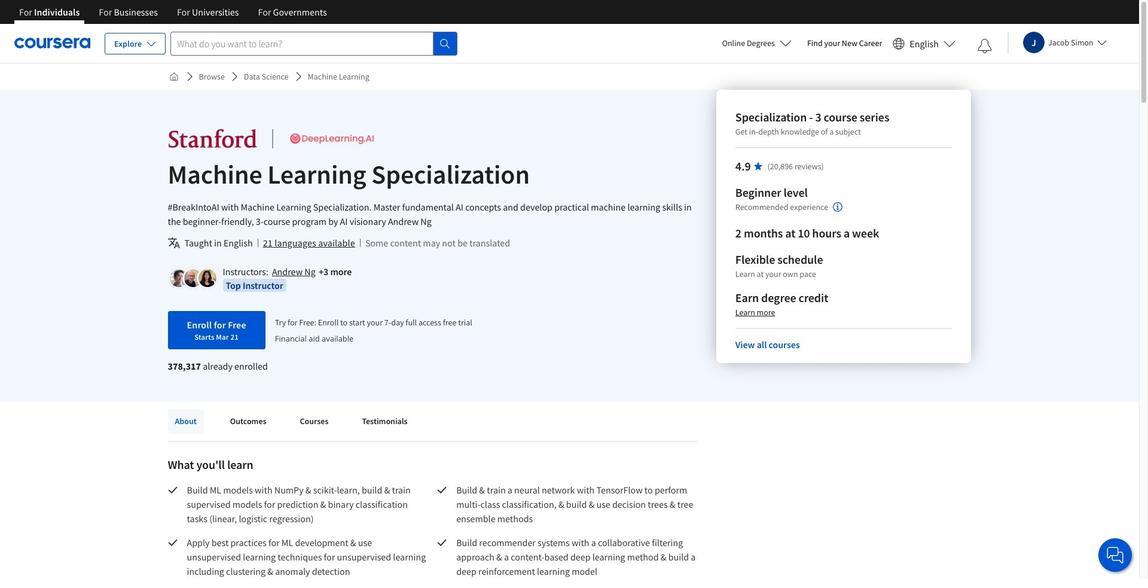 Task type: describe. For each thing, give the bounding box(es) containing it.
aarti bagul image
[[198, 269, 216, 287]]

information about difficulty level pre-requisites. image
[[833, 202, 843, 212]]

coursera image
[[14, 34, 90, 53]]

home image
[[169, 72, 179, 81]]



Task type: locate. For each thing, give the bounding box(es) containing it.
banner navigation
[[10, 0, 337, 33]]

learn more about degree credit element
[[736, 306, 776, 318]]

None search field
[[171, 31, 458, 55]]

andrew ng image
[[170, 269, 188, 287]]

deeplearning.ai image
[[287, 128, 377, 150]]

What do you want to learn? text field
[[171, 31, 434, 55]]

stanford university image
[[168, 128, 258, 150]]

geoff ladwig image
[[184, 269, 202, 287]]



Task type: vqa. For each thing, say whether or not it's contained in the screenshot.
"Home" IMAGE at the top left
yes



